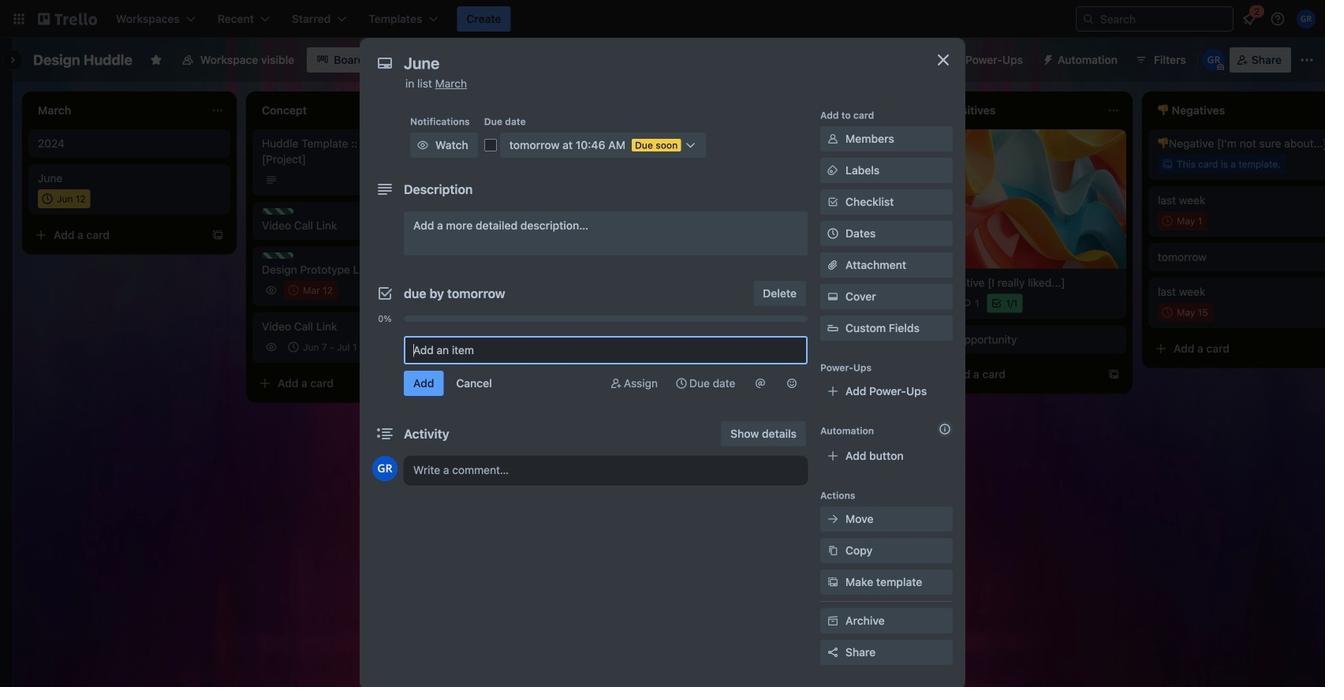 Task type: locate. For each thing, give the bounding box(es) containing it.
color: green, title: none image
[[262, 208, 293, 215], [262, 252, 293, 259]]

greg robinson (gregrobinson96) image
[[1297, 9, 1316, 28], [1203, 49, 1225, 71], [429, 338, 448, 357], [372, 456, 398, 481]]

2 notifications image
[[1240, 9, 1259, 28]]

0 horizontal spatial create from template… image
[[435, 377, 448, 390]]

None checkbox
[[38, 189, 90, 208], [1158, 211, 1207, 230], [284, 281, 337, 300], [284, 338, 362, 357], [38, 189, 90, 208], [1158, 211, 1207, 230], [284, 281, 337, 300], [284, 338, 362, 357]]

Add an item text field
[[404, 336, 808, 364]]

0 vertical spatial create from template… image
[[659, 194, 672, 207]]

None checkbox
[[1158, 303, 1213, 322]]

0 vertical spatial color: green, title: none image
[[262, 208, 293, 215]]

sm image
[[1036, 47, 1058, 69], [825, 162, 841, 178], [825, 289, 841, 304], [752, 375, 768, 391], [825, 511, 841, 527], [825, 574, 841, 590], [825, 613, 841, 629]]

sm image
[[825, 131, 841, 147], [415, 137, 431, 153], [608, 375, 624, 391], [674, 375, 689, 391], [784, 375, 800, 391], [825, 543, 841, 558]]

Search field
[[1095, 8, 1233, 30]]

None submit
[[404, 371, 444, 396]]

2 vertical spatial create from template… image
[[435, 377, 448, 390]]

open information menu image
[[1270, 11, 1286, 27]]

greg robinson (gregrobinson96) image inside primary element
[[1297, 9, 1316, 28]]

2 horizontal spatial create from template… image
[[883, 333, 896, 345]]

None text field
[[396, 49, 917, 77]]

1 horizontal spatial create from template… image
[[1107, 368, 1120, 381]]

1 vertical spatial create from template… image
[[1107, 368, 1120, 381]]

search image
[[1082, 13, 1095, 25]]

0 horizontal spatial create from template… image
[[211, 229, 224, 241]]

group
[[372, 327, 808, 333]]

create from template… image
[[659, 194, 672, 207], [883, 333, 896, 345], [435, 377, 448, 390]]

Board name text field
[[25, 47, 140, 73]]

show menu image
[[1299, 52, 1315, 68]]

close dialog image
[[934, 50, 953, 69]]

1 vertical spatial color: green, title: none image
[[262, 252, 293, 259]]

create from template… image
[[211, 229, 224, 241], [1107, 368, 1120, 381]]

primary element
[[0, 0, 1325, 38]]



Task type: describe. For each thing, give the bounding box(es) containing it.
Mark due date as complete checkbox
[[484, 139, 497, 151]]

1 horizontal spatial create from template… image
[[659, 194, 672, 207]]

2 color: green, title: none image from the top
[[262, 252, 293, 259]]

0 vertical spatial create from template… image
[[211, 229, 224, 241]]

customize views image
[[382, 52, 398, 68]]

star or unstar board image
[[150, 54, 162, 66]]

1 color: green, title: none image from the top
[[262, 208, 293, 215]]

1 vertical spatial create from template… image
[[883, 333, 896, 345]]

Write a comment text field
[[404, 456, 808, 484]]



Task type: vqa. For each thing, say whether or not it's contained in the screenshot.
table
no



